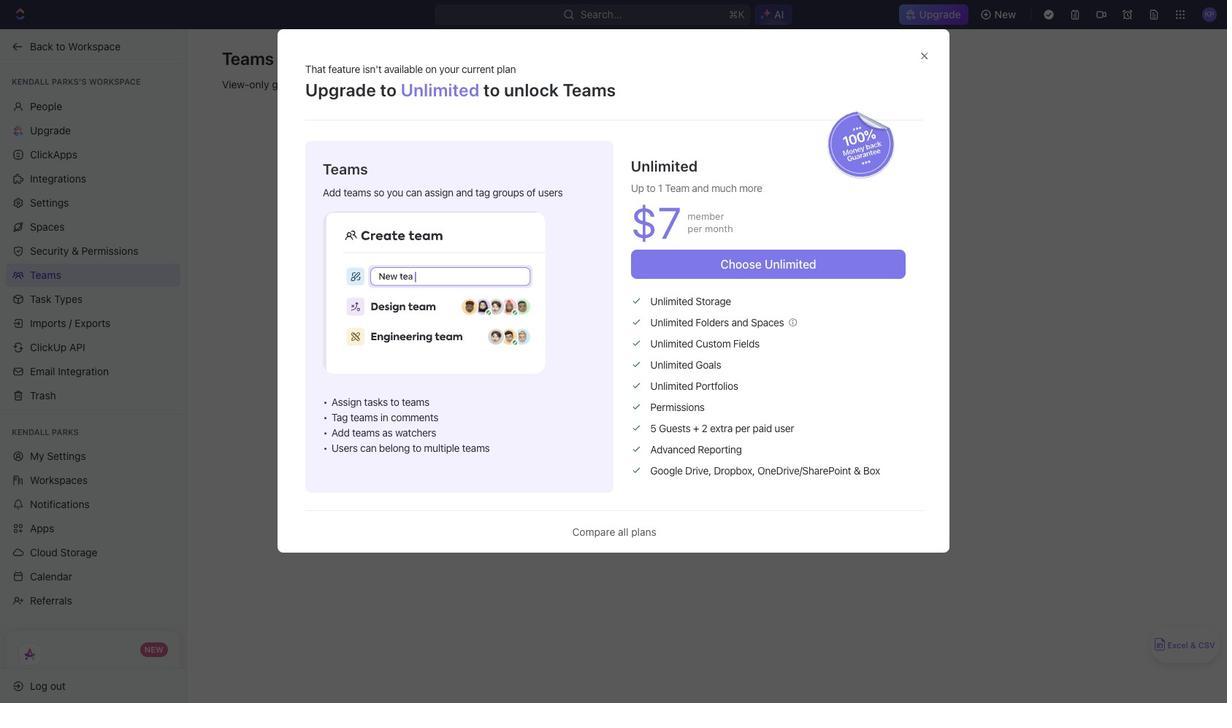 Task type: describe. For each thing, give the bounding box(es) containing it.
per inside member per month
[[688, 223, 702, 235]]

team inside unlimited up to 1 team and much more
[[665, 182, 689, 194]]

multiple
[[424, 442, 460, 454]]

task
[[30, 293, 51, 305]]

on
[[425, 63, 437, 75]]

of
[[527, 186, 536, 199]]

excel & csv
[[1167, 641, 1215, 650]]

storage for cloud storage
[[60, 546, 97, 559]]

create a team button
[[664, 457, 750, 480]]

create for create a team to group users and assign them to tasks, mention them in comments, and more.
[[484, 427, 515, 439]]

unlimited for unlimited storage
[[650, 295, 693, 308]]

clickup api link
[[6, 336, 180, 359]]

feature
[[328, 63, 360, 75]]

choose unlimited button
[[631, 250, 906, 279]]

guests.
[[503, 78, 537, 91]]

unlimited inside button
[[765, 258, 816, 271]]

much
[[711, 182, 737, 194]]

tag
[[475, 186, 490, 199]]

1 horizontal spatial &
[[854, 465, 861, 477]]

teams link
[[6, 263, 180, 287]]

csv
[[1198, 641, 1215, 650]]

trash
[[30, 389, 56, 401]]

+
[[693, 422, 699, 435]]

comments
[[391, 411, 438, 424]]

imports / exports link
[[6, 311, 180, 335]]

api
[[69, 341, 85, 353]]

only
[[249, 78, 269, 91]]

unlimited portfolios
[[650, 380, 738, 392]]

add teams so you can assign and tag groups of users
[[323, 186, 563, 199]]

security & permissions link
[[6, 239, 180, 263]]

notifications link
[[6, 493, 180, 516]]

email integration link
[[6, 360, 180, 383]]

unlimited for unlimited custom fields
[[650, 338, 693, 350]]

so
[[374, 186, 384, 199]]

compare
[[572, 526, 615, 538]]

task types
[[30, 293, 83, 305]]

and left 5
[[626, 427, 643, 439]]

& for security
[[72, 244, 79, 257]]

team for create a team to group users and assign them to tasks, mention them in comments, and more.
[[526, 427, 552, 439]]

log out
[[30, 680, 66, 692]]

2
[[702, 422, 707, 435]]

choose
[[720, 258, 762, 271]]

calendar link
[[6, 565, 180, 589]]

5
[[650, 422, 656, 435]]

as
[[382, 427, 393, 439]]

box
[[863, 465, 880, 477]]

all
[[618, 526, 628, 538]]

google drive, dropbox, onedrive/sharepoint & box
[[650, 465, 880, 477]]

fields
[[733, 338, 760, 350]]

create teams image
[[323, 212, 546, 374]]

my settings
[[30, 450, 86, 462]]

0 vertical spatial more.
[[569, 78, 596, 91]]

unlimited folders and spaces
[[650, 316, 784, 329]]

tasks,
[[718, 427, 746, 439]]

email integration
[[30, 365, 109, 377]]

clickapps
[[30, 148, 77, 160]]

0 vertical spatial permissions
[[81, 244, 138, 257]]

to inside button
[[56, 40, 65, 52]]

no
[[658, 402, 675, 417]]

0 vertical spatial add
[[323, 186, 341, 199]]

groups
[[492, 186, 524, 199]]

1 vertical spatial spaces
[[751, 316, 784, 329]]

learn more. link
[[540, 78, 596, 91]]

1 horizontal spatial paid
[[753, 422, 772, 435]]

0 vertical spatial paid
[[480, 78, 500, 91]]

0 horizontal spatial users
[[538, 186, 563, 199]]

apps link
[[6, 517, 180, 540]]

log
[[30, 680, 47, 692]]

plans
[[631, 526, 656, 538]]

2 them from the left
[[790, 427, 814, 439]]

back to workspace
[[30, 40, 121, 52]]

5 guests + 2 extra per paid user
[[650, 422, 794, 435]]

will
[[384, 78, 400, 91]]

and up fields
[[731, 316, 748, 329]]

portfolios
[[696, 380, 738, 392]]

teams left as
[[352, 427, 380, 439]]

unlimited for unlimited portfolios
[[650, 380, 693, 392]]

integrations link
[[6, 167, 180, 190]]

isn't
[[363, 63, 381, 75]]

teams up comments
[[402, 396, 429, 408]]

workspace
[[68, 40, 121, 52]]

compare all plans button
[[572, 526, 656, 538]]

a for create a team to group users and assign them to tasks, mention them in comments, and more.
[[518, 427, 524, 439]]

upgrade for the top upgrade link
[[919, 8, 961, 20]]

users
[[331, 442, 358, 454]]

1 horizontal spatial more.
[[903, 427, 930, 439]]

user
[[774, 422, 794, 435]]

security & permissions
[[30, 244, 138, 257]]

learn
[[540, 78, 566, 91]]

unlimited up to 1 team and much more
[[631, 158, 762, 194]]

view-only guests added to teams will be converted to paid guests. learn more.
[[222, 78, 596, 91]]

search...
[[581, 8, 622, 20]]

onedrive/sharepoint
[[757, 465, 851, 477]]

0 vertical spatial can
[[406, 186, 422, 199]]

my settings link
[[6, 445, 180, 468]]

1 horizontal spatial per
[[735, 422, 750, 435]]

/
[[69, 317, 72, 329]]

log out button
[[6, 674, 174, 698]]

workspaces
[[30, 474, 88, 486]]

upgrade for bottommost upgrade link
[[30, 124, 71, 136]]

my
[[30, 450, 44, 462]]

upgrade inside that feature isn't available on your current plan upgrade to unlimited to unlock teams
[[305, 79, 376, 100]]

apps
[[30, 522, 54, 535]]

and right comments,
[[883, 427, 900, 439]]

0 vertical spatial assign
[[425, 186, 453, 199]]



Task type: locate. For each thing, give the bounding box(es) containing it.
1 horizontal spatial spaces
[[751, 316, 784, 329]]

upgrade left the new 'button'
[[919, 8, 961, 20]]

1 vertical spatial team
[[526, 427, 552, 439]]

0 vertical spatial upgrade link
[[899, 4, 968, 25]]

0 vertical spatial spaces
[[30, 220, 65, 233]]

assign
[[425, 186, 453, 199], [646, 427, 676, 439]]

spaces up security
[[30, 220, 65, 233]]

excel
[[1167, 641, 1188, 650]]

upgrade down feature
[[305, 79, 376, 100]]

0 vertical spatial per
[[688, 223, 702, 235]]

team for create a team
[[716, 462, 742, 474]]

storage for unlimited storage
[[696, 295, 731, 308]]

view-
[[222, 78, 249, 91]]

upgrade up the clickapps
[[30, 124, 71, 136]]

paid
[[480, 78, 500, 91], [753, 422, 772, 435]]

1 horizontal spatial team
[[665, 182, 689, 194]]

0 vertical spatial in
[[380, 411, 388, 424]]

1 horizontal spatial create
[[672, 462, 705, 474]]

0 vertical spatial a
[[518, 427, 524, 439]]

tag
[[331, 411, 348, 424]]

create inside create a team button
[[672, 462, 705, 474]]

teams inside "link"
[[30, 268, 61, 281]]

& left csv
[[1190, 641, 1196, 650]]

more. right comments,
[[903, 427, 930, 439]]

per
[[688, 223, 702, 235], [735, 422, 750, 435]]

1 vertical spatial upgrade
[[305, 79, 376, 100]]

and left tag
[[456, 186, 473, 199]]

1 vertical spatial add
[[331, 427, 350, 439]]

teams
[[222, 48, 274, 69], [351, 78, 382, 91], [323, 161, 368, 178], [30, 268, 61, 281], [679, 402, 718, 417]]

1 horizontal spatial users
[[597, 427, 623, 439]]

assign tasks to teams tag teams in comments add teams as watchers users can belong to multiple teams
[[331, 396, 490, 454]]

unlimited storage
[[650, 295, 731, 308]]

teams down tasks
[[350, 411, 378, 424]]

belong
[[379, 442, 410, 454]]

& for excel
[[1190, 641, 1196, 650]]

settings down integrations
[[30, 196, 69, 209]]

a down reporting on the bottom right
[[707, 462, 713, 474]]

them
[[679, 427, 703, 439], [790, 427, 814, 439]]

unlimited down "your"
[[401, 79, 480, 100]]

0 vertical spatial create
[[484, 427, 515, 439]]

new button
[[974, 3, 1025, 26]]

1 vertical spatial in
[[816, 427, 825, 439]]

1 vertical spatial per
[[735, 422, 750, 435]]

can right users
[[360, 442, 376, 454]]

mention
[[749, 427, 787, 439]]

you
[[387, 186, 403, 199]]

unlimited for unlimited folders and spaces
[[650, 316, 693, 329]]

2 vertical spatial team
[[716, 462, 742, 474]]

0 horizontal spatial per
[[688, 223, 702, 235]]

0 horizontal spatial in
[[380, 411, 388, 424]]

them up advanced reporting
[[679, 427, 703, 439]]

add left so
[[323, 186, 341, 199]]

choose unlimited
[[720, 258, 816, 271]]

1 vertical spatial can
[[360, 442, 376, 454]]

teams
[[343, 186, 371, 199], [402, 396, 429, 408], [350, 411, 378, 424], [352, 427, 380, 439], [462, 442, 490, 454]]

0 horizontal spatial more.
[[569, 78, 596, 91]]

spaces up fields
[[751, 316, 784, 329]]

unlimited for unlimited up to 1 team and much more
[[631, 158, 698, 175]]

to inside unlimited up to 1 team and much more
[[646, 182, 655, 194]]

plan
[[497, 63, 516, 75]]

in up as
[[380, 411, 388, 424]]

workspaces link
[[6, 469, 180, 492]]

more. right "learn"
[[569, 78, 596, 91]]

1 them from the left
[[679, 427, 703, 439]]

team down reporting on the bottom right
[[716, 462, 742, 474]]

& right security
[[72, 244, 79, 257]]

unlimited up no
[[650, 380, 693, 392]]

settings up workspaces
[[47, 450, 86, 462]]

1 horizontal spatial permissions
[[650, 401, 705, 414]]

cloud storage
[[30, 546, 97, 559]]

settings
[[30, 196, 69, 209], [47, 450, 86, 462]]

0 vertical spatial team
[[665, 182, 689, 194]]

0 horizontal spatial can
[[360, 442, 376, 454]]

1 horizontal spatial in
[[816, 427, 825, 439]]

up
[[631, 182, 644, 194]]

1 vertical spatial more.
[[903, 427, 930, 439]]

2 vertical spatial &
[[1190, 641, 1196, 650]]

your
[[439, 63, 459, 75]]

permissions up guests
[[650, 401, 705, 414]]

member per month
[[688, 211, 733, 235]]

unlimited up unlimited portfolios
[[650, 359, 693, 371]]

spaces inside spaces link
[[30, 220, 65, 233]]

extra
[[710, 422, 733, 435]]

trash link
[[6, 384, 180, 407]]

team inside button
[[716, 462, 742, 474]]

2 horizontal spatial team
[[716, 462, 742, 474]]

a for create a team
[[707, 462, 713, 474]]

and inside unlimited up to 1 team and much more
[[692, 182, 709, 194]]

can right you
[[406, 186, 422, 199]]

unlimited inside unlimited up to 1 team and much more
[[631, 158, 698, 175]]

that
[[305, 63, 326, 75]]

unlimited up unlimited goals
[[650, 338, 693, 350]]

per down member
[[688, 223, 702, 235]]

settings link
[[6, 191, 180, 214]]

unlimited right choose
[[765, 258, 816, 271]]

referrals
[[30, 595, 72, 607]]

create
[[484, 427, 515, 439], [672, 462, 705, 474]]

1 horizontal spatial upgrade link
[[899, 4, 968, 25]]

0 horizontal spatial upgrade
[[30, 124, 71, 136]]

a left group
[[518, 427, 524, 439]]

clickup api
[[30, 341, 85, 353]]

unlimited up unlimited folders and spaces
[[650, 295, 693, 308]]

1 vertical spatial storage
[[60, 546, 97, 559]]

advanced reporting
[[650, 444, 742, 456]]

1 vertical spatial create
[[672, 462, 705, 474]]

create for create a team
[[672, 462, 705, 474]]

upgrade
[[919, 8, 961, 20], [305, 79, 376, 100], [30, 124, 71, 136]]

1 horizontal spatial a
[[707, 462, 713, 474]]

1 horizontal spatial assign
[[646, 427, 676, 439]]

and left much
[[692, 182, 709, 194]]

a inside create a team button
[[707, 462, 713, 474]]

per down the found
[[735, 422, 750, 435]]

assign left tag
[[425, 186, 453, 199]]

email
[[30, 365, 55, 377]]

unlimited down unlimited storage
[[650, 316, 693, 329]]

teams left so
[[343, 186, 371, 199]]

imports / exports
[[30, 317, 111, 329]]

current
[[462, 63, 494, 75]]

1 vertical spatial assign
[[646, 427, 676, 439]]

new
[[994, 8, 1016, 20], [144, 645, 164, 654]]

0 horizontal spatial paid
[[480, 78, 500, 91]]

guests
[[659, 422, 690, 435]]

0 horizontal spatial new
[[144, 645, 164, 654]]

1 vertical spatial settings
[[47, 450, 86, 462]]

1 horizontal spatial can
[[406, 186, 422, 199]]

teams right multiple
[[462, 442, 490, 454]]

1 vertical spatial &
[[854, 465, 861, 477]]

unlimited for unlimited goals
[[650, 359, 693, 371]]

them right mention
[[790, 427, 814, 439]]

&
[[72, 244, 79, 257], [854, 465, 861, 477], [1190, 641, 1196, 650]]

1 horizontal spatial storage
[[696, 295, 731, 308]]

clickup
[[30, 341, 67, 353]]

0 horizontal spatial assign
[[425, 186, 453, 199]]

member
[[688, 211, 724, 222]]

found
[[721, 402, 756, 417]]

0 horizontal spatial a
[[518, 427, 524, 439]]

paid down 'current'
[[480, 78, 500, 91]]

types
[[54, 293, 83, 305]]

integration
[[58, 365, 109, 377]]

upgrade link left the new 'button'
[[899, 4, 968, 25]]

0 horizontal spatial spaces
[[30, 220, 65, 233]]

storage down apps link
[[60, 546, 97, 559]]

unlimited inside that feature isn't available on your current plan upgrade to unlimited to unlock teams
[[401, 79, 480, 100]]

1 horizontal spatial upgrade
[[305, 79, 376, 100]]

can inside assign tasks to teams tag teams in comments add teams as watchers users can belong to multiple teams
[[360, 442, 376, 454]]

0 vertical spatial settings
[[30, 196, 69, 209]]

team left group
[[526, 427, 552, 439]]

0 vertical spatial storage
[[696, 295, 731, 308]]

back
[[30, 40, 53, 52]]

2 horizontal spatial &
[[1190, 641, 1196, 650]]

1 vertical spatial new
[[144, 645, 164, 654]]

create a team
[[672, 462, 742, 474]]

1 horizontal spatial them
[[790, 427, 814, 439]]

0 horizontal spatial them
[[679, 427, 703, 439]]

2 horizontal spatial upgrade
[[919, 8, 961, 20]]

0 horizontal spatial create
[[484, 427, 515, 439]]

can
[[406, 186, 422, 199], [360, 442, 376, 454]]

users right group
[[597, 427, 623, 439]]

in inside assign tasks to teams tag teams in comments add teams as watchers users can belong to multiple teams
[[380, 411, 388, 424]]

unlimited custom fields
[[650, 338, 760, 350]]

guests
[[272, 78, 304, 91]]

unlimited goals
[[650, 359, 721, 371]]

month
[[705, 223, 733, 235]]

1 vertical spatial upgrade link
[[6, 119, 180, 142]]

to
[[56, 40, 65, 52], [339, 78, 348, 91], [467, 78, 477, 91], [380, 79, 397, 100], [484, 79, 500, 100], [646, 182, 655, 194], [390, 396, 399, 408], [555, 427, 564, 439], [706, 427, 715, 439], [412, 442, 421, 454]]

upgrade link
[[899, 4, 968, 25], [6, 119, 180, 142]]

compare all plans
[[572, 526, 656, 538]]

0 vertical spatial new
[[994, 8, 1016, 20]]

team right 1
[[665, 182, 689, 194]]

1 vertical spatial permissions
[[650, 401, 705, 414]]

unlimited up 1
[[631, 158, 698, 175]]

watchers
[[395, 427, 436, 439]]

users right of
[[538, 186, 563, 199]]

custom
[[696, 338, 731, 350]]

assign up advanced
[[646, 427, 676, 439]]

added
[[306, 78, 336, 91]]

storage up folders
[[696, 295, 731, 308]]

0 vertical spatial upgrade
[[919, 8, 961, 20]]

2 vertical spatial upgrade
[[30, 124, 71, 136]]

unlock teams
[[504, 79, 616, 100]]

imports
[[30, 317, 66, 329]]

spaces
[[30, 220, 65, 233], [751, 316, 784, 329]]

1 vertical spatial a
[[707, 462, 713, 474]]

in left comments,
[[816, 427, 825, 439]]

0 vertical spatial users
[[538, 186, 563, 199]]

0 horizontal spatial team
[[526, 427, 552, 439]]

upgrade link up clickapps link
[[6, 119, 180, 142]]

& left box
[[854, 465, 861, 477]]

permissions down spaces link
[[81, 244, 138, 257]]

0 horizontal spatial upgrade link
[[6, 119, 180, 142]]

add down tag
[[331, 427, 350, 439]]

no teams found
[[658, 402, 756, 417]]

tasks
[[364, 396, 388, 408]]

1 horizontal spatial new
[[994, 8, 1016, 20]]

new inside 'button'
[[994, 8, 1016, 20]]

folders
[[696, 316, 729, 329]]

0 horizontal spatial storage
[[60, 546, 97, 559]]

advanced
[[650, 444, 695, 456]]

notifications
[[30, 498, 90, 511]]

0 vertical spatial &
[[72, 244, 79, 257]]

1 vertical spatial users
[[597, 427, 623, 439]]

paid left user
[[753, 422, 772, 435]]

referrals link
[[6, 589, 180, 613]]

0 horizontal spatial &
[[72, 244, 79, 257]]

security
[[30, 244, 69, 257]]

add inside assign tasks to teams tag teams in comments add teams as watchers users can belong to multiple teams
[[331, 427, 350, 439]]

0 horizontal spatial permissions
[[81, 244, 138, 257]]

assign
[[331, 396, 362, 408]]

1 vertical spatial paid
[[753, 422, 772, 435]]

group
[[567, 427, 594, 439]]



Task type: vqa. For each thing, say whether or not it's contained in the screenshot.
Box
yes



